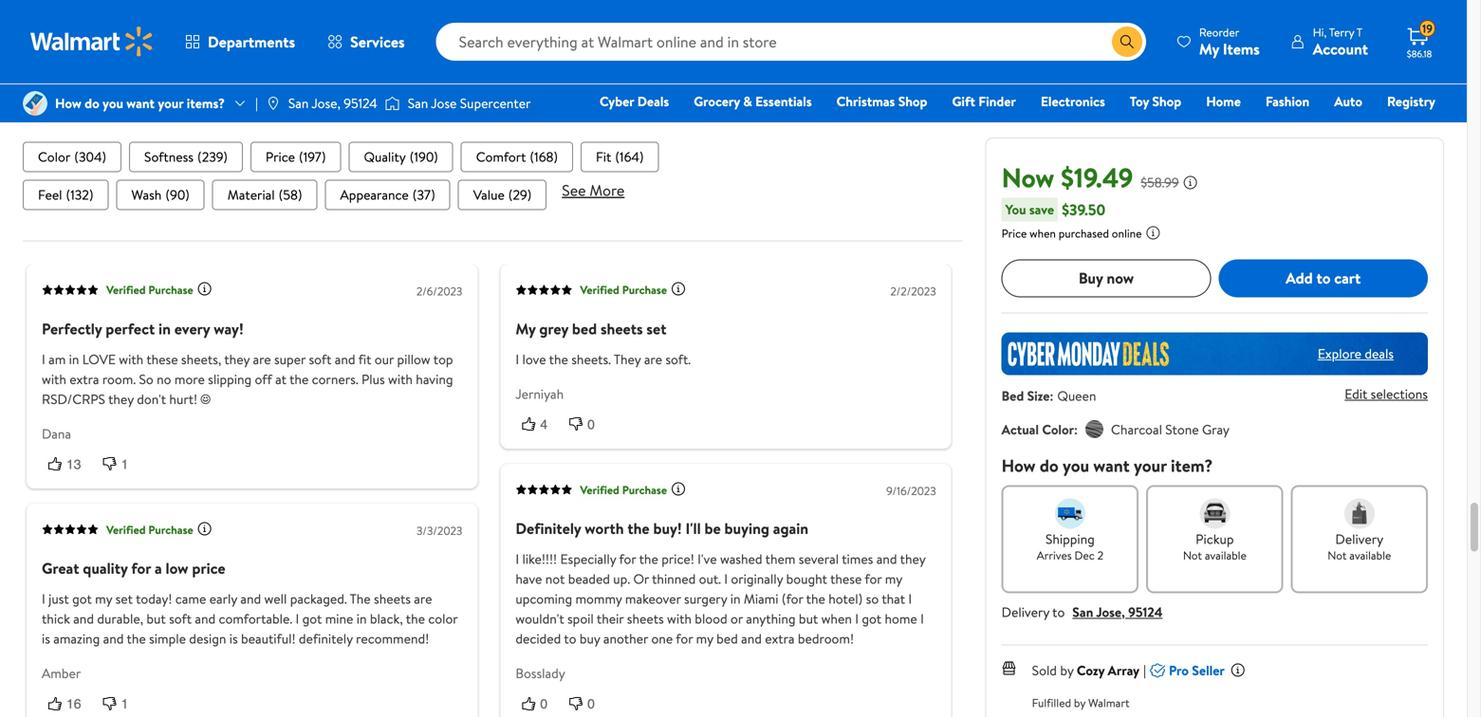 Task type: describe. For each thing, give the bounding box(es) containing it.
 image for how do you want your items?
[[23, 91, 47, 116]]

reorder my items
[[1199, 24, 1260, 59]]

bed
[[1002, 386, 1024, 405]]

originally
[[731, 570, 783, 588]]

dana
[[42, 424, 71, 443]]

list item containing quality
[[349, 142, 453, 172]]

home link
[[1198, 91, 1249, 111]]

having
[[416, 370, 453, 388]]

delivery for to
[[1002, 603, 1049, 621]]

you for how do you want your item?
[[1063, 454, 1089, 477]]

and up comfortable.
[[240, 590, 261, 608]]

not
[[545, 570, 565, 588]]

the left buy!
[[627, 518, 650, 539]]

sold
[[1032, 661, 1057, 680]]

extra inside i like!!!! especially for the price! i've washed them several times and they have not beaded up. or thinned out. i originally bought these for my upcoming mommy makeover surgery in miami (for the hotel) so that i wouldn't spoil their sheets with blood or anything but when i got home i decided to buy another one for my bed and extra bedroom!
[[765, 630, 795, 648]]

verified for quality
[[106, 522, 146, 538]]

2/6/2023
[[416, 283, 462, 299]]

and up design
[[195, 610, 216, 628]]

sheets.
[[571, 350, 611, 368]]

verified purchase for the
[[580, 482, 667, 498]]

value
[[473, 185, 505, 204]]

charcoal
[[1111, 420, 1162, 439]]

items?
[[187, 94, 225, 112]]

grey
[[539, 318, 568, 339]]

1 horizontal spatial jose,
[[1096, 603, 1125, 621]]

today!
[[136, 590, 172, 608]]

verified purchase information image for low
[[197, 521, 212, 537]]

(304)
[[74, 147, 106, 166]]

are inside i am in love with these sheets, they are super soft and fit our pillow top with extra room. so no more slipping off at the corners. plus with having rsd/crps they don't hurt! ☺
[[253, 350, 271, 368]]

available for delivery
[[1349, 547, 1391, 563]]

these inside i am in love with these sheets, they are super soft and fit our pillow top with extra room. so no more slipping off at the corners. plus with having rsd/crps they don't hurt! ☺
[[146, 350, 178, 368]]

purchased
[[1059, 225, 1109, 241]]

0 vertical spatial 95124
[[344, 94, 377, 112]]

value (29)
[[473, 185, 532, 204]]

1 for quality
[[121, 697, 128, 712]]

1 button for perfect
[[96, 454, 144, 474]]

they inside i like!!!! especially for the price! i've washed them several times and they have not beaded up. or thinned out. i originally bought these for my upcoming mommy makeover surgery in miami (for the hotel) so that i wouldn't spoil their sheets with blood or anything but when i got home i decided to buy another one for my bed and extra bedroom!
[[900, 550, 925, 568]]

amber
[[42, 664, 81, 683]]

early
[[209, 590, 237, 608]]

comfortable.
[[219, 610, 292, 628]]

their
[[597, 610, 624, 628]]

blood
[[695, 610, 727, 628]]

1 horizontal spatial |
[[1143, 661, 1146, 680]]

the
[[350, 590, 371, 608]]

great
[[42, 558, 79, 579]]

for up up.
[[619, 550, 636, 568]]

with down "am"
[[42, 370, 66, 388]]

explore
[[1318, 344, 1361, 363]]

fulfilled
[[1032, 695, 1071, 711]]

search icon image
[[1119, 34, 1135, 49]]

verified purchase for for
[[106, 522, 193, 538]]

way!
[[214, 318, 244, 339]]

$19.49
[[1061, 159, 1133, 196]]

learn more about strikethrough prices image
[[1183, 175, 1198, 190]]

by for sold
[[1060, 661, 1074, 680]]

delivery to san jose, 95124
[[1002, 603, 1163, 621]]

bedroom!
[[798, 630, 854, 648]]

services
[[350, 31, 405, 52]]

available for pickup
[[1205, 547, 1247, 563]]

hi,
[[1313, 24, 1327, 40]]

surgery
[[684, 590, 727, 608]]

add to cart
[[1286, 268, 1361, 288]]

: for color
[[1074, 420, 1078, 439]]

appearance
[[340, 185, 409, 204]]

sheets inside i like!!!! especially for the price! i've washed them several times and they have not beaded up. or thinned out. i originally bought these for my upcoming mommy makeover surgery in miami (for the hotel) so that i wouldn't spoil their sheets with blood or anything but when i got home i decided to buy another one for my bed and extra bedroom!
[[627, 610, 664, 628]]

your for items?
[[158, 94, 183, 112]]

i down the 'packaged.'
[[296, 610, 299, 628]]

arrives
[[1037, 547, 1072, 563]]

pro seller
[[1169, 661, 1225, 680]]

am
[[49, 350, 66, 368]]

price when purchased online
[[1002, 225, 1142, 241]]

1 vertical spatial 95124
[[1128, 603, 1163, 621]]

set for sheets
[[647, 318, 666, 339]]

16 button
[[42, 694, 96, 714]]

buy now button
[[1002, 259, 1211, 297]]

fashion
[[1266, 92, 1310, 111]]

in left every
[[158, 318, 171, 339]]

i left love
[[515, 350, 519, 368]]

but inside i like!!!! especially for the price! i've washed them several times and they have not beaded up. or thinned out. i originally bought these for my upcoming mommy makeover surgery in miami (for the hotel) so that i wouldn't spoil their sheets with blood or anything but when i got home i decided to buy another one for my bed and extra bedroom!
[[799, 610, 818, 628]]

pickup
[[1196, 530, 1234, 548]]

gift finder link
[[944, 91, 1025, 111]]

☺
[[201, 390, 210, 408]]

charcoal stone gray
[[1111, 420, 1230, 439]]

deals
[[1365, 344, 1394, 363]]

do for how do you want your items?
[[85, 94, 99, 112]]

array
[[1108, 661, 1140, 680]]

services button
[[311, 19, 421, 65]]

you for how do you want your items?
[[103, 94, 123, 112]]

in inside i am in love with these sheets, they are super soft and fit our pillow top with extra room. so no more slipping off at the corners. plus with having rsd/crps they don't hurt! ☺
[[69, 350, 79, 368]]

i just got my set today! came early and well packaged. the sheets are thick and durable, but soft and comfortable. i got mine in black, the color is amazing and the simple design is beautiful! definitely recommend!
[[42, 590, 458, 648]]

durable,
[[97, 610, 143, 628]]

so
[[866, 590, 879, 608]]

mentions
[[86, 101, 148, 121]]

0 button for worth
[[563, 694, 610, 714]]

i left just
[[42, 590, 45, 608]]

0 vertical spatial when
[[1030, 225, 1056, 241]]

the inside i am in love with these sheets, they are super soft and fit our pillow top with extra room. so no more slipping off at the corners. plus with having rsd/crps they don't hurt! ☺
[[289, 370, 309, 388]]

1 is from the left
[[42, 630, 50, 648]]

comfort (168)
[[476, 147, 558, 166]]

walmart
[[1088, 695, 1130, 711]]

list item containing color
[[23, 142, 121, 172]]

13
[[66, 457, 81, 472]]

with down pillow
[[388, 370, 413, 388]]

reorder
[[1199, 24, 1239, 40]]

i right home
[[920, 610, 924, 628]]

color inside list
[[38, 147, 70, 166]]

list item containing price
[[250, 142, 341, 172]]

0 horizontal spatial |
[[255, 94, 258, 112]]

how for how do you want your item?
[[1002, 454, 1035, 477]]

intent image for pickup image
[[1200, 498, 1230, 529]]

price for price when purchased online
[[1002, 225, 1027, 241]]

walmart+
[[1379, 119, 1435, 137]]

verified for grey
[[580, 282, 619, 298]]

these inside i like!!!! especially for the price! i've washed them several times and they have not beaded up. or thinned out. i originally bought these for my upcoming mommy makeover surgery in miami (for the hotel) so that i wouldn't spoil their sheets with blood or anything but when i got home i decided to buy another one for my bed and extra bedroom!
[[830, 570, 862, 588]]

material
[[227, 185, 275, 204]]

essentials
[[755, 92, 812, 111]]

verified purchase information image for way!
[[197, 281, 212, 297]]

you
[[1005, 200, 1026, 218]]

1 button for quality
[[96, 694, 144, 714]]

(190)
[[410, 147, 438, 166]]

every
[[174, 318, 210, 339]]

verified purchase for in
[[106, 282, 193, 298]]

be
[[704, 518, 721, 539]]

or
[[633, 570, 649, 588]]

for left 'a'
[[131, 558, 151, 579]]

the right love
[[549, 350, 568, 368]]

shipping
[[1045, 530, 1095, 548]]

&
[[743, 92, 752, 111]]

i down hotel) at the right bottom of the page
[[855, 610, 859, 628]]

price (197)
[[266, 147, 326, 166]]

edit
[[1345, 385, 1367, 403]]

see
[[562, 180, 586, 200]]

pro seller info image
[[1230, 663, 1246, 678]]

i right that
[[908, 590, 912, 608]]

are inside i just got my set today! came early and well packaged. the sheets are thick and durable, but soft and comfortable. i got mine in black, the color is amazing and the simple design is beautiful! definitely recommend!
[[414, 590, 432, 608]]

buy
[[1079, 268, 1103, 288]]

or
[[731, 610, 743, 628]]

gray
[[1202, 420, 1230, 439]]

rsd/crps
[[42, 390, 105, 408]]

don't
[[137, 390, 166, 408]]

san for san jose, 95124
[[288, 94, 309, 112]]

wash (90)
[[131, 185, 189, 204]]

0 vertical spatial sheets
[[601, 318, 643, 339]]

online
[[1112, 225, 1142, 241]]

one
[[1290, 119, 1319, 137]]

list item containing material
[[212, 180, 317, 210]]

not for delivery
[[1328, 547, 1347, 563]]

color (304)
[[38, 147, 106, 166]]

2 is from the left
[[229, 630, 238, 648]]

for up so
[[865, 570, 882, 588]]

purchase for buy!
[[622, 482, 667, 498]]

the left color
[[406, 610, 425, 628]]

walmart image
[[30, 27, 154, 57]]

(37)
[[413, 185, 435, 204]]

have
[[515, 570, 542, 588]]

see more list
[[23, 180, 963, 210]]

9/16/2023
[[886, 483, 936, 499]]

do for how do you want your item?
[[1040, 454, 1059, 477]]

them
[[765, 550, 795, 568]]

size
[[1027, 386, 1050, 405]]

1 horizontal spatial got
[[302, 610, 322, 628]]

toy shop
[[1130, 92, 1181, 111]]

in inside i like!!!! especially for the price! i've washed them several times and they have not beaded up. or thinned out. i originally bought these for my upcoming mommy makeover surgery in miami (for the hotel) so that i wouldn't spoil their sheets with blood or anything but when i got home i decided to buy another one for my bed and extra bedroom!
[[730, 590, 741, 608]]

your for item?
[[1134, 454, 1167, 477]]

the down durable,
[[127, 630, 146, 648]]

0 horizontal spatial got
[[72, 590, 92, 608]]

bed inside i like!!!! especially for the price! i've washed them several times and they have not beaded up. or thinned out. i originally bought these for my upcoming mommy makeover surgery in miami (for the hotel) so that i wouldn't spoil their sheets with blood or anything but when i got home i decided to buy another one for my bed and extra bedroom!
[[716, 630, 738, 648]]

verified purchase for bed
[[580, 282, 667, 298]]

1 horizontal spatial my
[[696, 630, 713, 648]]

softness (239)
[[144, 147, 228, 166]]

terry
[[1329, 24, 1354, 40]]

i inside i am in love with these sheets, they are super soft and fit our pillow top with extra room. so no more slipping off at the corners. plus with having rsd/crps they don't hurt! ☺
[[42, 350, 45, 368]]

explore deals link
[[1310, 337, 1401, 370]]

(90)
[[165, 185, 189, 204]]

auto link
[[1326, 91, 1371, 111]]

purchase for sheets
[[622, 282, 667, 298]]

1 vertical spatial color
[[1042, 420, 1074, 439]]

Walmart Site-Wide search field
[[436, 23, 1146, 61]]



Task type: locate. For each thing, give the bounding box(es) containing it.
for
[[619, 550, 636, 568], [131, 558, 151, 579], [865, 570, 882, 588], [676, 630, 693, 648]]

2 horizontal spatial are
[[644, 350, 662, 368]]

16
[[66, 697, 81, 712]]

2 horizontal spatial san
[[1072, 603, 1093, 621]]

1 vertical spatial :
[[1074, 420, 1078, 439]]

color left (304)
[[38, 147, 70, 166]]

1 horizontal spatial are
[[414, 590, 432, 608]]

0 vertical spatial price
[[266, 147, 295, 166]]

list item up the (58) on the top left of page
[[250, 142, 341, 172]]

they up that
[[900, 550, 925, 568]]

i love the sheets. they are soft.
[[515, 350, 691, 368]]

verified purchase information image up buy!
[[671, 482, 686, 497]]

in up or
[[730, 590, 741, 608]]

now $19.49
[[1002, 159, 1133, 196]]

are up off
[[253, 350, 271, 368]]

got right just
[[72, 590, 92, 608]]

0 horizontal spatial delivery
[[1002, 603, 1049, 621]]

to left cart
[[1316, 268, 1331, 288]]

bed
[[572, 318, 597, 339], [716, 630, 738, 648]]

set inside i just got my set today! came early and well packaged. the sheets are thick and durable, but soft and comfortable. i got mine in black, the color is amazing and the simple design is beautiful! definitely recommend!
[[115, 590, 133, 608]]

to
[[1316, 268, 1331, 288], [1052, 603, 1065, 621], [564, 630, 576, 648]]

verified purchase up 'a'
[[106, 522, 193, 538]]

my
[[1199, 38, 1219, 59], [515, 318, 536, 339]]

1 horizontal spatial your
[[1134, 454, 1167, 477]]

gift
[[952, 92, 975, 111]]

delivery for not
[[1335, 530, 1383, 548]]

0 horizontal spatial they
[[108, 390, 134, 408]]

fashion link
[[1257, 91, 1318, 111]]

verified for worth
[[580, 482, 619, 498]]

thick
[[42, 610, 70, 628]]

1 horizontal spatial my
[[1199, 38, 1219, 59]]

soft inside i just got my set today! came early and well packaged. the sheets are thick and durable, but soft and comfortable. i got mine in black, the color is amazing and the simple design is beautiful! definitely recommend!
[[169, 610, 192, 628]]

to for add
[[1316, 268, 1331, 288]]

0 vertical spatial color
[[38, 147, 70, 166]]

1 vertical spatial set
[[115, 590, 133, 608]]

list item containing appearance
[[325, 180, 450, 210]]

to inside i like!!!! especially for the price! i've washed them several times and they have not beaded up. or thinned out. i originally bought these for my upcoming mommy makeover surgery in miami (for the hotel) so that i wouldn't spoil their sheets with blood or anything but when i got home i decided to buy another one for my bed and extra bedroom!
[[564, 630, 576, 648]]

not inside pickup not available
[[1183, 547, 1202, 563]]

1 1 from the top
[[121, 457, 128, 472]]

delivery inside delivery not available
[[1335, 530, 1383, 548]]

how for how do you want your items?
[[55, 94, 81, 112]]

 image up the color (304)
[[23, 91, 47, 116]]

mine
[[325, 610, 353, 628]]

verified purchase information image
[[197, 281, 212, 297], [671, 281, 686, 297], [671, 482, 686, 497], [197, 521, 212, 537]]

verified purchase up perfectly perfect in every way! on the top left of the page
[[106, 282, 193, 298]]

0 for grey
[[587, 417, 595, 432]]

is right design
[[229, 630, 238, 648]]

electronics
[[1041, 92, 1105, 111]]

13 button
[[42, 454, 96, 474]]

available inside pickup not available
[[1205, 547, 1247, 563]]

0 horizontal spatial available
[[1205, 547, 1247, 563]]

christmas
[[836, 92, 895, 111]]

purchase for a
[[148, 522, 193, 538]]

1 vertical spatial how
[[1002, 454, 1035, 477]]

soft down came
[[169, 610, 192, 628]]

0 vertical spatial delivery
[[1335, 530, 1383, 548]]

0 horizontal spatial when
[[821, 610, 852, 628]]

and inside i am in love with these sheets, they are super soft and fit our pillow top with extra room. so no more slipping off at the corners. plus with having rsd/crps they don't hurt! ☺
[[335, 350, 355, 368]]

1 vertical spatial you
[[1063, 454, 1089, 477]]

with inside i like!!!! especially for the price! i've washed them several times and they have not beaded up. or thinned out. i originally bought these for my upcoming mommy makeover surgery in miami (for the hotel) so that i wouldn't spoil their sheets with blood or anything but when i got home i decided to buy another one for my bed and extra bedroom!
[[667, 610, 692, 628]]

anything
[[746, 610, 796, 628]]

0 vertical spatial set
[[647, 318, 666, 339]]

by right sold
[[1060, 661, 1074, 680]]

want for item?
[[1093, 454, 1130, 477]]

1 vertical spatial delivery
[[1002, 603, 1049, 621]]

1 horizontal spatial they
[[224, 350, 250, 368]]

but down (for
[[799, 610, 818, 628]]

want down charcoal
[[1093, 454, 1130, 477]]

cyber monday deals image
[[1002, 332, 1428, 375]]

: left queen
[[1050, 386, 1053, 405]]

1 horizontal spatial available
[[1349, 547, 1391, 563]]

2 horizontal spatial my
[[885, 570, 902, 588]]

makeover
[[625, 590, 681, 608]]

1 button right 13
[[96, 454, 144, 474]]

do down the actual color :
[[1040, 454, 1059, 477]]

fulfilled by walmart
[[1032, 695, 1130, 711]]

list item containing fit
[[581, 142, 659, 172]]

: for size
[[1050, 386, 1053, 405]]

is down thick
[[42, 630, 50, 648]]

with up room.
[[119, 350, 143, 368]]

1 horizontal spatial when
[[1030, 225, 1056, 241]]

for right the one
[[676, 630, 693, 648]]

0 vertical spatial you
[[103, 94, 123, 112]]

1 horizontal spatial want
[[1093, 454, 1130, 477]]

not inside delivery not available
[[1328, 547, 1347, 563]]

2 available from the left
[[1349, 547, 1391, 563]]

san jose, 95124
[[288, 94, 377, 112]]

1 vertical spatial extra
[[765, 630, 795, 648]]

how
[[55, 94, 81, 112], [1002, 454, 1035, 477]]

0 vertical spatial these
[[146, 350, 178, 368]]

0 horizontal spatial shop
[[898, 92, 927, 111]]

san for san jose supercenter
[[408, 94, 428, 112]]

purchase up 'low'
[[148, 522, 193, 538]]

purchase up every
[[148, 282, 193, 298]]

shop for toy shop
[[1152, 92, 1181, 111]]

another
[[603, 630, 648, 648]]

1 horizontal spatial 95124
[[1128, 603, 1163, 621]]

0 horizontal spatial bed
[[572, 318, 597, 339]]

1 horizontal spatial delivery
[[1335, 530, 1383, 548]]

when inside i like!!!! especially for the price! i've washed them several times and they have not beaded up. or thinned out. i originally bought these for my upcoming mommy makeover surgery in miami (for the hotel) so that i wouldn't spoil their sheets with blood or anything but when i got home i decided to buy another one for my bed and extra bedroom!
[[821, 610, 852, 628]]

are left soft.
[[644, 350, 662, 368]]

they up the 'slipping'
[[224, 350, 250, 368]]

purchase for every
[[148, 282, 193, 298]]

feel
[[38, 185, 62, 204]]

verified up great quality for a low price
[[106, 522, 146, 538]]

0 vertical spatial want
[[126, 94, 155, 112]]

1 horizontal spatial soft
[[309, 350, 332, 368]]

1 vertical spatial want
[[1093, 454, 1130, 477]]

1 horizontal spatial is
[[229, 630, 238, 648]]

again
[[773, 518, 808, 539]]

jose, down 2
[[1096, 603, 1125, 621]]

and right the times
[[876, 550, 897, 568]]

1 horizontal spatial how
[[1002, 454, 1035, 477]]

2 vertical spatial my
[[696, 630, 713, 648]]

delivery down intent image for delivery
[[1335, 530, 1383, 548]]

in inside i just got my set today! came early and well packaged. the sheets are thick and durable, but soft and comfortable. i got mine in black, the color is amazing and the simple design is beautiful! definitely recommend!
[[356, 610, 367, 628]]

seller
[[1192, 661, 1225, 680]]

the down bought
[[806, 590, 825, 608]]

 image for san jose supercenter
[[385, 94, 400, 113]]

1 vertical spatial when
[[821, 610, 852, 628]]

0 down 'buy'
[[587, 697, 595, 712]]

t
[[1357, 24, 1362, 40]]

1 vertical spatial do
[[1040, 454, 1059, 477]]

verified purchase up the my grey bed sheets set
[[580, 282, 667, 298]]

extra up rsd/crps
[[70, 370, 99, 388]]

how down 'actual'
[[1002, 454, 1035, 477]]

0 horizontal spatial color
[[38, 147, 70, 166]]

0 vertical spatial soft
[[309, 350, 332, 368]]

slipping
[[208, 370, 252, 388]]

2/2/2023
[[890, 283, 936, 299]]

want up softness
[[126, 94, 155, 112]]

price for price (197)
[[266, 147, 295, 166]]

: down queen
[[1074, 420, 1078, 439]]

list item down softness
[[116, 180, 205, 210]]

0 vertical spatial my
[[885, 570, 902, 588]]

edit selections button
[[1345, 385, 1428, 403]]

decided
[[515, 630, 561, 648]]

0 horizontal spatial set
[[115, 590, 133, 608]]

comfort
[[476, 147, 526, 166]]

shipping arrives dec 2
[[1037, 530, 1103, 563]]

actual color :
[[1002, 420, 1078, 439]]

love
[[82, 350, 116, 368]]

shop
[[898, 92, 927, 111], [1152, 92, 1181, 111]]

home
[[1206, 92, 1241, 111]]

purchase up definitely worth the buy! i'll be buying again
[[622, 482, 667, 498]]

verified purchase information image for i'll
[[671, 482, 686, 497]]

0 vertical spatial do
[[85, 94, 99, 112]]

0 vertical spatial how
[[55, 94, 81, 112]]

several
[[799, 550, 839, 568]]

extra inside i am in love with these sheets, they are super soft and fit our pillow top with extra room. so no more slipping off at the corners. plus with having rsd/crps they don't hurt! ☺
[[70, 370, 99, 388]]

0 horizontal spatial  image
[[23, 91, 47, 116]]

set
[[647, 318, 666, 339], [115, 590, 133, 608]]

(239)
[[197, 147, 228, 166]]

0 horizontal spatial san
[[288, 94, 309, 112]]

0 horizontal spatial do
[[85, 94, 99, 112]]

list item containing wash
[[116, 180, 205, 210]]

quality (190)
[[364, 147, 438, 166]]

0 vertical spatial 1 button
[[96, 454, 144, 474]]

jose, up the (197)
[[312, 94, 340, 112]]

by
[[1060, 661, 1074, 680], [1074, 695, 1085, 711]]

quality
[[83, 558, 128, 579]]

to left 'buy'
[[564, 630, 576, 648]]

verified purchase information image for set
[[671, 281, 686, 297]]

my up durable,
[[95, 590, 112, 608]]

1 horizontal spatial san
[[408, 94, 428, 112]]

3/3/2023
[[417, 523, 462, 539]]

to for delivery
[[1052, 603, 1065, 621]]

2 horizontal spatial  image
[[385, 94, 400, 113]]

by for fulfilled
[[1074, 695, 1085, 711]]

san
[[288, 94, 309, 112], [408, 94, 428, 112], [1072, 603, 1093, 621]]

christmas shop
[[836, 92, 927, 111]]

list item containing feel
[[23, 180, 109, 210]]

0 horizontal spatial not
[[1183, 547, 1202, 563]]

your down charcoal
[[1134, 454, 1167, 477]]

2 but from the left
[[799, 610, 818, 628]]

set up soft.
[[647, 318, 666, 339]]

registry
[[1387, 92, 1435, 111]]

1 shop from the left
[[898, 92, 927, 111]]

1 for perfect
[[121, 457, 128, 472]]

so
[[139, 370, 153, 388]]

and down or
[[741, 630, 762, 648]]

1 vertical spatial by
[[1074, 695, 1085, 711]]

how do you want your items?
[[55, 94, 225, 112]]

intent image for delivery image
[[1344, 498, 1375, 529]]

are up color
[[414, 590, 432, 608]]

more
[[174, 370, 205, 388]]

1 but from the left
[[146, 610, 166, 628]]

how left mentions
[[55, 94, 81, 112]]

soft inside i am in love with these sheets, they are super soft and fit our pillow top with extra room. so no more slipping off at the corners. plus with having rsd/crps they don't hurt! ☺
[[309, 350, 332, 368]]

price left the (197)
[[266, 147, 295, 166]]

verified up the my grey bed sheets set
[[580, 282, 619, 298]]

2 1 from the top
[[121, 697, 128, 712]]

list item containing comfort
[[461, 142, 573, 172]]

list item up the (90)
[[129, 142, 243, 172]]

departments
[[208, 31, 295, 52]]

edit selections
[[1345, 385, 1428, 403]]

see more button
[[562, 180, 625, 200]]

95124 up quality
[[344, 94, 377, 112]]

when down hotel) at the right bottom of the page
[[821, 610, 852, 628]]

finder
[[978, 92, 1016, 111]]

my up that
[[885, 570, 902, 588]]

1 vertical spatial my
[[515, 318, 536, 339]]

cyber deals
[[600, 92, 669, 111]]

0 vertical spatial my
[[1199, 38, 1219, 59]]

0 vertical spatial bed
[[572, 318, 597, 339]]

0 horizontal spatial extra
[[70, 370, 99, 388]]

0 horizontal spatial :
[[1050, 386, 1053, 405]]

just
[[49, 590, 69, 608]]

verified
[[106, 282, 146, 298], [580, 282, 619, 298], [580, 482, 619, 498], [106, 522, 146, 538]]

list
[[23, 142, 963, 172]]

0 horizontal spatial jose,
[[312, 94, 340, 112]]

list item up 'feel (132)'
[[23, 142, 121, 172]]

available down the intent image for pickup
[[1205, 547, 1247, 563]]

2 vertical spatial sheets
[[627, 610, 664, 628]]

1 vertical spatial 1
[[121, 697, 128, 712]]

verified up worth
[[580, 482, 619, 498]]

list item down the color (304)
[[23, 180, 109, 210]]

not down intent image for delivery
[[1328, 547, 1347, 563]]

4 button
[[515, 414, 563, 434]]

my down blood
[[696, 630, 713, 648]]

0 horizontal spatial is
[[42, 630, 50, 648]]

not for pickup
[[1183, 547, 1202, 563]]

1 not from the left
[[1183, 547, 1202, 563]]

0 right 4
[[587, 417, 595, 432]]

(132)
[[66, 185, 94, 204]]

legal information image
[[1146, 225, 1161, 240]]

0 vertical spatial :
[[1050, 386, 1053, 405]]

| right items?
[[255, 94, 258, 112]]

sheets up they
[[601, 318, 643, 339]]

recommend!
[[356, 630, 429, 648]]

to down arrives
[[1052, 603, 1065, 621]]

Search search field
[[436, 23, 1146, 61]]

set up durable,
[[115, 590, 133, 608]]

purchase up the my grey bed sheets set
[[622, 282, 667, 298]]

got down the 'packaged.'
[[302, 610, 322, 628]]

my grey bed sheets set
[[515, 318, 666, 339]]

my inside reorder my items
[[1199, 38, 1219, 59]]

i like!!!! especially for the price! i've washed them several times and they have not beaded up. or thinned out. i originally bought these for my upcoming mommy makeover surgery in miami (for the hotel) so that i wouldn't spoil their sheets with blood or anything but when i got home i decided to buy another one for my bed and extra bedroom!
[[515, 550, 925, 648]]

you up (304)
[[103, 94, 123, 112]]

1 horizontal spatial bed
[[716, 630, 738, 648]]

perfect
[[106, 318, 155, 339]]

bosslady
[[515, 664, 565, 683]]

but down today!
[[146, 610, 166, 628]]

0 horizontal spatial my
[[515, 318, 536, 339]]

2 vertical spatial they
[[900, 550, 925, 568]]

0 vertical spatial extra
[[70, 370, 99, 388]]

available inside delivery not available
[[1349, 547, 1391, 563]]

| right array
[[1143, 661, 1146, 680]]

do right "frequent"
[[85, 94, 99, 112]]

these up hotel) at the right bottom of the page
[[830, 570, 862, 588]]

and up amazing
[[73, 610, 94, 628]]

1 vertical spatial they
[[108, 390, 134, 408]]

0 for worth
[[587, 697, 595, 712]]

available down intent image for delivery
[[1349, 547, 1391, 563]]

off
[[255, 370, 272, 388]]

but inside i just got my set today! came early and well packaged. the sheets are thick and durable, but soft and comfortable. i got mine in black, the color is amazing and the simple design is beautiful! definitely recommend!
[[146, 610, 166, 628]]

sheets inside i just got my set today! came early and well packaged. the sheets are thick and durable, but soft and comfortable. i got mine in black, the color is amazing and the simple design is beautiful! definitely recommend!
[[374, 590, 411, 608]]

0 down the bosslady
[[540, 697, 548, 712]]

a
[[155, 558, 162, 579]]

0 horizontal spatial 95124
[[344, 94, 377, 112]]

sheets up black,
[[374, 590, 411, 608]]

appearance (37)
[[340, 185, 435, 204]]

want for items?
[[126, 94, 155, 112]]

$86.18
[[1407, 47, 1432, 60]]

fit
[[596, 147, 611, 166]]

verified purchase information image up 'price'
[[197, 521, 212, 537]]

1 right 13
[[121, 457, 128, 472]]

1 vertical spatial |
[[1143, 661, 1146, 680]]

delivery up sold
[[1002, 603, 1049, 621]]

san up price (197)
[[288, 94, 309, 112]]

super
[[274, 350, 306, 368]]

2 horizontal spatial they
[[900, 550, 925, 568]]

1
[[121, 457, 128, 472], [121, 697, 128, 712]]

0 vertical spatial |
[[255, 94, 258, 112]]

2 shop from the left
[[1152, 92, 1181, 111]]

my inside i just got my set today! came early and well packaged. the sheets are thick and durable, but soft and comfortable. i got mine in black, the color is amazing and the simple design is beautiful! definitely recommend!
[[95, 590, 112, 608]]

got inside i like!!!! especially for the price! i've washed them several times and they have not beaded up. or thinned out. i originally bought these for my upcoming mommy makeover surgery in miami (for the hotel) so that i wouldn't spoil their sheets with blood or anything but when i got home i decided to buy another one for my bed and extra bedroom!
[[862, 610, 881, 628]]

i left like!!!!
[[515, 550, 519, 568]]

i am in love with these sheets, they are super soft and fit our pillow top with extra room. so no more slipping off at the corners. plus with having rsd/crps they don't hurt! ☺
[[42, 350, 453, 408]]

0 horizontal spatial you
[[103, 94, 123, 112]]

 image
[[23, 91, 47, 116], [385, 94, 400, 113], [265, 96, 281, 111]]

list item containing softness
[[129, 142, 243, 172]]

2 1 button from the top
[[96, 694, 144, 714]]

1 horizontal spatial set
[[647, 318, 666, 339]]

price inside list
[[266, 147, 295, 166]]

and down durable,
[[103, 630, 124, 648]]

1 vertical spatial bed
[[716, 630, 738, 648]]

i right out.
[[724, 570, 728, 588]]

the right at
[[289, 370, 309, 388]]

0 vertical spatial 1
[[121, 457, 128, 472]]

shop for christmas shop
[[898, 92, 927, 111]]

to inside button
[[1316, 268, 1331, 288]]

0 horizontal spatial soft
[[169, 610, 192, 628]]

miami
[[744, 590, 778, 608]]

verified purchase information image up every
[[197, 281, 212, 297]]

sheets down makeover
[[627, 610, 664, 628]]

 image for san jose, 95124
[[265, 96, 281, 111]]

1 available from the left
[[1205, 547, 1247, 563]]

and left 'fit'
[[335, 350, 355, 368]]

verified up perfect
[[106, 282, 146, 298]]

set for my
[[115, 590, 133, 608]]

1 vertical spatial soft
[[169, 610, 192, 628]]

fit (164)
[[596, 147, 644, 166]]

intent image for shipping image
[[1055, 498, 1085, 529]]

by right fulfilled
[[1074, 695, 1085, 711]]

list containing color
[[23, 142, 963, 172]]

frequent mentions
[[23, 101, 148, 121]]

1 horizontal spatial these
[[830, 570, 862, 588]]

departments button
[[169, 19, 311, 65]]

1 horizontal spatial you
[[1063, 454, 1089, 477]]

0 button for grey
[[563, 414, 610, 434]]

0 horizontal spatial are
[[253, 350, 271, 368]]

jose,
[[312, 94, 340, 112], [1096, 603, 1125, 621]]

1 horizontal spatial not
[[1328, 547, 1347, 563]]

1 horizontal spatial :
[[1074, 420, 1078, 439]]

list item containing value
[[458, 180, 547, 210]]

not down the intent image for pickup
[[1183, 547, 1202, 563]]

1 horizontal spatial price
[[1002, 225, 1027, 241]]

they
[[224, 350, 250, 368], [108, 390, 134, 408], [900, 550, 925, 568]]

1 1 button from the top
[[96, 454, 144, 474]]

amazing
[[53, 630, 100, 648]]

price down you
[[1002, 225, 1027, 241]]

list item down comfort
[[458, 180, 547, 210]]

these
[[146, 350, 178, 368], [830, 570, 862, 588]]

1 vertical spatial your
[[1134, 454, 1167, 477]]

bed down or
[[716, 630, 738, 648]]

with
[[119, 350, 143, 368], [42, 370, 66, 388], [388, 370, 413, 388], [667, 610, 692, 628]]

and
[[335, 350, 355, 368], [876, 550, 897, 568], [240, 590, 261, 608], [73, 610, 94, 628], [195, 610, 216, 628], [103, 630, 124, 648], [741, 630, 762, 648]]

0 horizontal spatial but
[[146, 610, 166, 628]]

mommy
[[575, 590, 622, 608]]

verified for perfect
[[106, 282, 146, 298]]

0 vertical spatial your
[[158, 94, 183, 112]]

0 vertical spatial they
[[224, 350, 250, 368]]

the up or
[[639, 550, 658, 568]]

2 horizontal spatial got
[[862, 610, 881, 628]]

95124
[[344, 94, 377, 112], [1128, 603, 1163, 621]]

list item
[[23, 142, 121, 172], [129, 142, 243, 172], [250, 142, 341, 172], [349, 142, 453, 172], [461, 142, 573, 172], [581, 142, 659, 172], [23, 180, 109, 210], [116, 180, 205, 210], [212, 180, 317, 210], [325, 180, 450, 210], [458, 180, 547, 210]]

2 not from the left
[[1328, 547, 1347, 563]]

save
[[1029, 200, 1054, 218]]

0 vertical spatial by
[[1060, 661, 1074, 680]]

1 horizontal spatial color
[[1042, 420, 1074, 439]]



Task type: vqa. For each thing, say whether or not it's contained in the screenshot.


